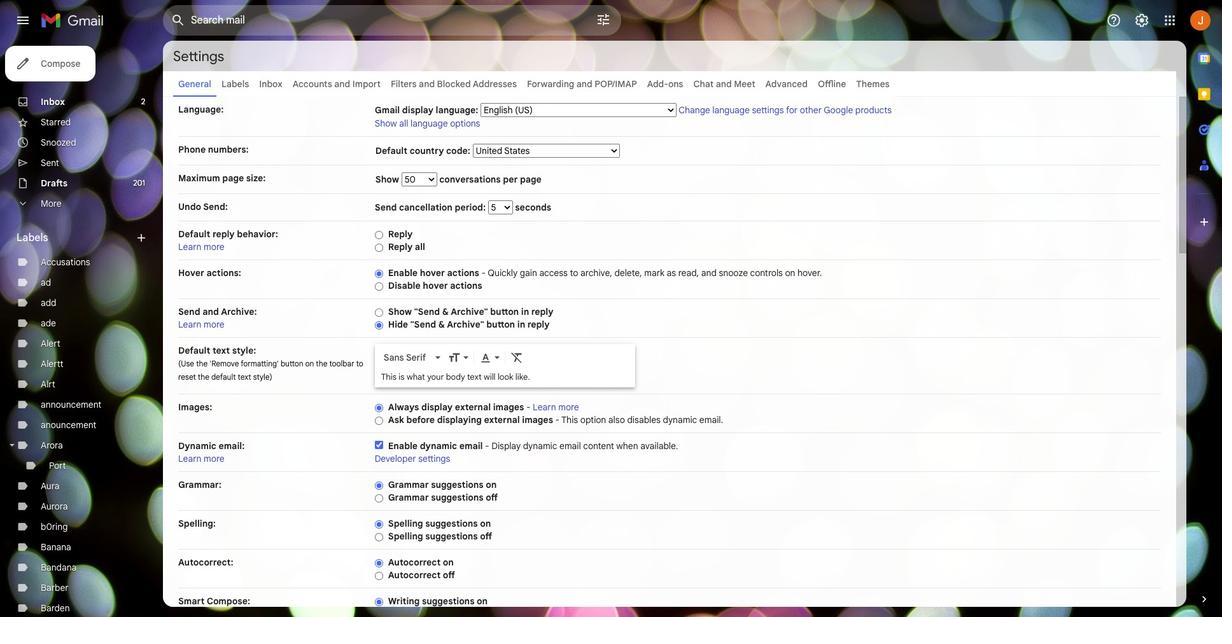 Task type: describe. For each thing, give the bounding box(es) containing it.
1 horizontal spatial language
[[712, 104, 750, 116]]

language:
[[436, 104, 478, 116]]

and for import
[[334, 78, 350, 90]]

Search mail text field
[[191, 14, 560, 27]]

Always display external images radio
[[375, 403, 383, 413]]

0 horizontal spatial this
[[381, 372, 397, 383]]

change language settings for other google products link
[[679, 104, 892, 116]]

what
[[407, 372, 425, 383]]

gmail
[[375, 104, 400, 116]]

mark
[[644, 267, 665, 279]]

labels heading
[[17, 232, 135, 244]]

1 email from the left
[[459, 440, 483, 452]]

suggestions for spelling suggestions off
[[425, 531, 478, 542]]

sans
[[384, 352, 404, 364]]

in for hide "send & archive" button in reply
[[517, 319, 525, 330]]

1 horizontal spatial page
[[520, 174, 542, 185]]

default for default reply behavior: learn more
[[178, 229, 210, 240]]

default text style: (use the 'remove formatting' button on the toolbar to reset the default text style)
[[178, 345, 363, 382]]

bandana link
[[41, 562, 77, 574]]

2 horizontal spatial dynamic
[[663, 414, 697, 426]]

show for show "send & archive" button in reply
[[388, 306, 412, 318]]

"send for hide
[[410, 319, 436, 330]]

default for default country code:
[[375, 145, 407, 157]]

look
[[498, 372, 513, 383]]

general
[[178, 78, 211, 90]]

0 horizontal spatial language
[[411, 118, 448, 129]]

hover actions:
[[178, 267, 241, 279]]

spelling suggestions off
[[388, 531, 492, 542]]

style:
[[232, 345, 256, 356]]

b0ring link
[[41, 521, 68, 533]]

pop/imap
[[595, 78, 637, 90]]

period:
[[455, 202, 486, 213]]

default country code:
[[375, 145, 473, 157]]

add-
[[647, 78, 668, 90]]

autocorrect off
[[388, 570, 455, 581]]

the right (use
[[196, 359, 208, 369]]

show all language options
[[375, 118, 480, 129]]

autocorrect on
[[388, 557, 454, 568]]

remove formatting ‪(⌘\)‬ image
[[510, 352, 523, 364]]

201
[[133, 178, 145, 188]]

size:
[[246, 173, 266, 184]]

inbox for bottom inbox link
[[41, 96, 65, 108]]

labels for labels heading
[[17, 232, 48, 244]]

accounts
[[293, 78, 332, 90]]

show "send & archive" button in reply
[[388, 306, 554, 318]]

chat
[[693, 78, 714, 90]]

hover
[[178, 267, 204, 279]]

learn more link for email:
[[178, 453, 224, 465]]

reply inside default reply behavior: learn more
[[213, 229, 235, 240]]

- up ask before displaying external images - this option also disables dynamic email.
[[526, 402, 531, 413]]

settings inside enable dynamic email - display dynamic email content when available. developer settings
[[418, 453, 450, 465]]

learn more link up ask before displaying external images - this option also disables dynamic email.
[[533, 402, 579, 413]]

reply for hide "send & archive" button in reply
[[528, 319, 550, 330]]

show for show
[[375, 174, 401, 185]]

1 vertical spatial images
[[522, 414, 553, 426]]

aurora link
[[41, 501, 68, 512]]

in for show "send & archive" button in reply
[[521, 306, 529, 318]]

on inside "default text style: (use the 'remove formatting' button on the toolbar to reset the default text style)"
[[305, 359, 314, 369]]

enable for enable hover actions
[[388, 267, 418, 279]]

writing suggestions on
[[388, 596, 488, 607]]

default reply behavior: learn more
[[178, 229, 278, 253]]

quickly
[[488, 267, 518, 279]]

before
[[406, 414, 435, 426]]

addresses
[[473, 78, 517, 90]]

reset
[[178, 372, 196, 382]]

alrt
[[41, 379, 55, 390]]

Ask before displaying external images radio
[[375, 416, 383, 426]]

snooze
[[719, 267, 748, 279]]

the left the toolbar at bottom left
[[316, 359, 327, 369]]

Reply all radio
[[375, 243, 383, 253]]

inbox for right inbox link
[[259, 78, 282, 90]]

undo
[[178, 201, 201, 213]]

and right 'read,'
[[701, 267, 717, 279]]

alert
[[41, 338, 60, 349]]

reply all
[[388, 241, 425, 253]]

announcement
[[41, 399, 101, 411]]

advanced
[[765, 78, 808, 90]]

suggestions for spelling suggestions on
[[425, 518, 478, 530]]

smart compose:
[[178, 596, 250, 607]]

serif
[[406, 352, 426, 364]]

filters and blocked addresses link
[[391, 78, 517, 90]]

snoozed
[[41, 137, 76, 148]]

grammar:
[[178, 479, 221, 491]]

more
[[41, 198, 61, 209]]

suggestions for grammar suggestions on
[[431, 479, 484, 491]]

products
[[855, 104, 892, 116]]

bandana
[[41, 562, 77, 574]]

& for hide
[[438, 319, 445, 330]]

0 horizontal spatial page
[[222, 173, 244, 184]]

compose
[[41, 58, 81, 69]]

Show "Send & Archive" button in reply radio
[[375, 308, 383, 318]]

off for spelling suggestions off
[[480, 531, 492, 542]]

support image
[[1106, 13, 1122, 28]]

conversations
[[439, 174, 501, 185]]

all for reply
[[415, 241, 425, 253]]

to inside "default text style: (use the 'remove formatting' button on the toolbar to reset the default text style)"
[[356, 359, 363, 369]]

2 vertical spatial off
[[443, 570, 455, 581]]

meet
[[734, 78, 755, 90]]

the right reset
[[198, 372, 209, 382]]

barber link
[[41, 582, 68, 594]]

0 horizontal spatial dynamic
[[420, 440, 457, 452]]

show for show all language options
[[375, 118, 397, 129]]

controls
[[750, 267, 783, 279]]

sans serif option
[[381, 352, 433, 364]]

numbers:
[[208, 144, 249, 155]]

general link
[[178, 78, 211, 90]]

delete,
[[615, 267, 642, 279]]

2 horizontal spatial text
[[467, 372, 482, 383]]

archive" for show
[[451, 306, 488, 318]]

sent
[[41, 157, 59, 169]]

and for archive:
[[203, 306, 219, 318]]

Writing suggestions on radio
[[375, 598, 383, 607]]

1 vertical spatial external
[[484, 414, 520, 426]]

chat and meet link
[[693, 78, 755, 90]]

learn inside default reply behavior: learn more
[[178, 241, 201, 253]]

your
[[427, 372, 444, 383]]

search mail image
[[167, 9, 190, 32]]

actions for disable
[[450, 280, 482, 292]]

0 vertical spatial settings
[[752, 104, 784, 116]]

displaying
[[437, 414, 482, 426]]

add-ons link
[[647, 78, 683, 90]]

Autocorrect on radio
[[375, 559, 383, 568]]

autocorrect for autocorrect on
[[388, 557, 441, 568]]

forwarding and pop/imap link
[[527, 78, 637, 90]]

"send for show
[[414, 306, 440, 318]]

arora link
[[41, 440, 63, 451]]

display for gmail
[[402, 104, 434, 116]]

disable
[[388, 280, 421, 292]]

Enable hover actions radio
[[375, 269, 383, 279]]

reply for reply
[[388, 229, 413, 240]]

learn inside send and archive: learn more
[[178, 319, 201, 330]]

display for always
[[421, 402, 453, 413]]

change language settings for other google products
[[679, 104, 892, 116]]

chat and meet
[[693, 78, 755, 90]]

per
[[503, 174, 518, 185]]

1 vertical spatial inbox link
[[41, 96, 65, 108]]

smart
[[178, 596, 205, 607]]

developer
[[375, 453, 416, 465]]

and for blocked
[[419, 78, 435, 90]]

will
[[484, 372, 496, 383]]

drafts link
[[41, 178, 68, 189]]

read,
[[678, 267, 699, 279]]

compose:
[[207, 596, 250, 607]]

send cancellation period:
[[375, 202, 488, 213]]

enable hover actions - quickly gain access to archive, delete, mark as read, and snooze controls on hover.
[[388, 267, 822, 279]]

hide
[[388, 319, 408, 330]]

spelling suggestions on
[[388, 518, 491, 530]]

writing
[[388, 596, 420, 607]]

archive,
[[581, 267, 612, 279]]

and for meet
[[716, 78, 732, 90]]

grammar for grammar suggestions on
[[388, 479, 429, 491]]

import
[[353, 78, 381, 90]]

suggestions for grammar suggestions off
[[431, 492, 484, 504]]



Task type: locate. For each thing, give the bounding box(es) containing it.
and left archive:
[[203, 306, 219, 318]]

suggestions down grammar suggestions on
[[431, 492, 484, 504]]

1 vertical spatial autocorrect
[[388, 570, 441, 581]]

when
[[616, 440, 638, 452]]

more inside send and archive: learn more
[[204, 319, 224, 330]]

inbox right labels link
[[259, 78, 282, 90]]

language:
[[178, 104, 224, 115]]

1 vertical spatial show
[[375, 174, 401, 185]]

spelling for spelling suggestions on
[[388, 518, 423, 530]]

send
[[375, 202, 397, 213], [178, 306, 200, 318]]

banana
[[41, 542, 71, 553]]

gain
[[520, 267, 537, 279]]

learn up the hover
[[178, 241, 201, 253]]

images up enable dynamic email - display dynamic email content when available. developer settings
[[522, 414, 553, 426]]

accounts and import
[[293, 78, 381, 90]]

ade link
[[41, 318, 56, 329]]

offline
[[818, 78, 846, 90]]

sans serif
[[384, 352, 426, 364]]

1 vertical spatial inbox
[[41, 96, 65, 108]]

0 vertical spatial inbox link
[[259, 78, 282, 90]]

hover.
[[798, 267, 822, 279]]

0 vertical spatial enable
[[388, 267, 418, 279]]

settings left 'for'
[[752, 104, 784, 116]]

1 vertical spatial spelling
[[388, 531, 423, 542]]

arora
[[41, 440, 63, 451]]

0 horizontal spatial all
[[399, 118, 408, 129]]

more down dynamic
[[204, 453, 224, 465]]

inbox up starred link
[[41, 96, 65, 108]]

0 vertical spatial button
[[490, 306, 519, 318]]

dynamic
[[663, 414, 697, 426], [420, 440, 457, 452], [523, 440, 557, 452]]

Grammar suggestions off radio
[[375, 494, 383, 503]]

off down "spelling suggestions on"
[[480, 531, 492, 542]]

and right "chat"
[[716, 78, 732, 90]]

forwarding
[[527, 78, 574, 90]]

2 email from the left
[[560, 440, 581, 452]]

1 vertical spatial to
[[356, 359, 363, 369]]

spelling
[[388, 518, 423, 530], [388, 531, 423, 542]]

1 vertical spatial button
[[486, 319, 515, 330]]

in up 'remove formatting ‪(⌘\)‬' image
[[517, 319, 525, 330]]

0 vertical spatial reply
[[213, 229, 235, 240]]

"send down disable hover actions
[[414, 306, 440, 318]]

show down gmail at the left of page
[[375, 118, 397, 129]]

labels
[[221, 78, 249, 90], [17, 232, 48, 244]]

default inside "default text style: (use the 'remove formatting' button on the toolbar to reset the default text style)"
[[178, 345, 210, 356]]

1 vertical spatial grammar
[[388, 492, 429, 504]]

default for default text style: (use the 'remove formatting' button on the toolbar to reset the default text style)
[[178, 345, 210, 356]]

suggestions for writing suggestions on
[[422, 596, 475, 607]]

is
[[399, 372, 405, 383]]

button right formatting'
[[281, 359, 303, 369]]

labels down more
[[17, 232, 48, 244]]

- left the quickly
[[482, 267, 486, 279]]

reply up formatting options toolbar
[[528, 319, 550, 330]]

1 horizontal spatial dynamic
[[523, 440, 557, 452]]

anouncement link
[[41, 419, 96, 431]]

0 vertical spatial in
[[521, 306, 529, 318]]

off up writing suggestions on on the left of page
[[443, 570, 455, 581]]

1 vertical spatial this
[[561, 414, 578, 426]]

& for show
[[442, 306, 449, 318]]

external
[[455, 402, 491, 413], [484, 414, 520, 426]]

dynamic email: learn more
[[178, 440, 245, 465]]

send for send and archive: learn more
[[178, 306, 200, 318]]

1 vertical spatial enable
[[388, 440, 418, 452]]

access
[[539, 267, 568, 279]]

1 horizontal spatial labels
[[221, 78, 249, 90]]

display up before
[[421, 402, 453, 413]]

1 vertical spatial default
[[178, 229, 210, 240]]

reply down "send:"
[[213, 229, 235, 240]]

0 vertical spatial default
[[375, 145, 407, 157]]

grammar for grammar suggestions off
[[388, 492, 429, 504]]

offline link
[[818, 78, 846, 90]]

1 horizontal spatial inbox
[[259, 78, 282, 90]]

to right the toolbar at bottom left
[[356, 359, 363, 369]]

learn more link down archive:
[[178, 319, 224, 330]]

all down gmail at the left of page
[[399, 118, 408, 129]]

forwarding and pop/imap
[[527, 78, 637, 90]]

more up hover actions:
[[204, 241, 224, 253]]

Reply radio
[[375, 230, 383, 240]]

filters
[[391, 78, 417, 90]]

enable up developer
[[388, 440, 418, 452]]

reply up reply all
[[388, 229, 413, 240]]

0 vertical spatial spelling
[[388, 518, 423, 530]]

learn up ask before displaying external images - this option also disables dynamic email.
[[533, 402, 556, 413]]

alert link
[[41, 338, 60, 349]]

more inside default reply behavior: learn more
[[204, 241, 224, 253]]

dynamic up developer settings link
[[420, 440, 457, 452]]

images:
[[178, 402, 212, 413]]

gmail display language:
[[375, 104, 478, 116]]

1 reply from the top
[[388, 229, 413, 240]]

default inside default reply behavior: learn more
[[178, 229, 210, 240]]

behavior:
[[237, 229, 278, 240]]

2 reply from the top
[[388, 241, 413, 253]]

show up the hide
[[388, 306, 412, 318]]

0 horizontal spatial text
[[213, 345, 230, 356]]

off down grammar suggestions on
[[486, 492, 498, 504]]

send inside send and archive: learn more
[[178, 306, 200, 318]]

1 horizontal spatial email
[[560, 440, 581, 452]]

reply for show "send & archive" button in reply
[[531, 306, 554, 318]]

0 vertical spatial images
[[493, 402, 524, 413]]

& up the hide "send & archive" button in reply on the bottom left of the page
[[442, 306, 449, 318]]

0 vertical spatial inbox
[[259, 78, 282, 90]]

themes
[[856, 78, 890, 90]]

1 vertical spatial "send
[[410, 319, 436, 330]]

labels for labels link
[[221, 78, 249, 90]]

default left country
[[375, 145, 407, 157]]

button down show "send & archive" button in reply
[[486, 319, 515, 330]]

all for show
[[399, 118, 408, 129]]

enable
[[388, 267, 418, 279], [388, 440, 418, 452]]

learn more link for reply
[[178, 241, 224, 253]]

0 vertical spatial actions
[[447, 267, 479, 279]]

page left size: in the top left of the page
[[222, 173, 244, 184]]

images down "look"
[[493, 402, 524, 413]]

email
[[459, 440, 483, 452], [560, 440, 581, 452]]

1 vertical spatial all
[[415, 241, 425, 253]]

hover for enable
[[420, 267, 445, 279]]

autocorrect
[[388, 557, 441, 568], [388, 570, 441, 581]]

images
[[493, 402, 524, 413], [522, 414, 553, 426]]

ons
[[668, 78, 683, 90]]

0 vertical spatial off
[[486, 492, 498, 504]]

reply down the access
[[531, 306, 554, 318]]

0 vertical spatial "send
[[414, 306, 440, 318]]

and left import
[[334, 78, 350, 90]]

hover right disable
[[423, 280, 448, 292]]

this left option
[[561, 414, 578, 426]]

0 vertical spatial show
[[375, 118, 397, 129]]

0 vertical spatial autocorrect
[[388, 557, 441, 568]]

reply right reply all option
[[388, 241, 413, 253]]

1 horizontal spatial this
[[561, 414, 578, 426]]

like.
[[515, 372, 530, 383]]

actions for enable
[[447, 267, 479, 279]]

dynamic left email.
[[663, 414, 697, 426]]

send:
[[203, 201, 228, 213]]

dynamic
[[178, 440, 216, 452]]

0 horizontal spatial labels
[[17, 232, 48, 244]]

(use
[[178, 359, 194, 369]]

enable inside enable dynamic email - display dynamic email content when available. developer settings
[[388, 440, 418, 452]]

Spelling suggestions off radio
[[375, 533, 383, 542]]

default up (use
[[178, 345, 210, 356]]

1 vertical spatial display
[[421, 402, 453, 413]]

external up displaying
[[455, 402, 491, 413]]

0 vertical spatial labels
[[221, 78, 249, 90]]

text left style)
[[238, 372, 251, 382]]

learn more link down dynamic
[[178, 453, 224, 465]]

0 vertical spatial external
[[455, 402, 491, 413]]

show
[[375, 118, 397, 129], [375, 174, 401, 185], [388, 306, 412, 318]]

1 horizontal spatial to
[[570, 267, 578, 279]]

- inside enable dynamic email - display dynamic email content when available. developer settings
[[485, 440, 489, 452]]

formatting options toolbar
[[379, 346, 631, 369]]

default
[[375, 145, 407, 157], [178, 229, 210, 240], [178, 345, 210, 356]]

1 horizontal spatial send
[[375, 202, 397, 213]]

show all language options link
[[375, 118, 480, 129]]

email down displaying
[[459, 440, 483, 452]]

button inside "default text style: (use the 'remove formatting' button on the toolbar to reset the default text style)"
[[281, 359, 303, 369]]

Disable hover actions radio
[[375, 282, 383, 291]]

spelling right the spelling suggestions on radio
[[388, 518, 423, 530]]

barber
[[41, 582, 68, 594]]

text
[[213, 345, 230, 356], [467, 372, 482, 383], [238, 372, 251, 382]]

email left content
[[560, 440, 581, 452]]

2 vertical spatial show
[[388, 306, 412, 318]]

1 horizontal spatial text
[[238, 372, 251, 382]]

settings up grammar suggestions on
[[418, 453, 450, 465]]

labels right "general"
[[221, 78, 249, 90]]

send up reply "option"
[[375, 202, 397, 213]]

hover up disable hover actions
[[420, 267, 445, 279]]

archive" up the hide "send & archive" button in reply on the bottom left of the page
[[451, 306, 488, 318]]

0 vertical spatial grammar
[[388, 479, 429, 491]]

spelling right spelling suggestions off option
[[388, 531, 423, 542]]

and right filters
[[419, 78, 435, 90]]

enable up disable
[[388, 267, 418, 279]]

actions:
[[207, 267, 241, 279]]

1 vertical spatial in
[[517, 319, 525, 330]]

reply for reply all
[[388, 241, 413, 253]]

inbox inside 'labels' navigation
[[41, 96, 65, 108]]

None search field
[[163, 5, 621, 36]]

Grammar suggestions on radio
[[375, 481, 383, 491]]

announcement link
[[41, 399, 101, 411]]

developer settings link
[[375, 453, 450, 465]]

formatting'
[[241, 359, 279, 369]]

1 vertical spatial off
[[480, 531, 492, 542]]

banana link
[[41, 542, 71, 553]]

grammar
[[388, 479, 429, 491], [388, 492, 429, 504]]

button for hide "send & archive" button in reply
[[486, 319, 515, 330]]

suggestions up grammar suggestions off at the left of the page
[[431, 479, 484, 491]]

button up the hide "send & archive" button in reply on the bottom left of the page
[[490, 306, 519, 318]]

undo send:
[[178, 201, 228, 213]]

default
[[211, 372, 236, 382]]

show down default country code:
[[375, 174, 401, 185]]

send for send cancellation period:
[[375, 202, 397, 213]]

labels inside 'labels' navigation
[[17, 232, 48, 244]]

display up 'show all language options' link at left top
[[402, 104, 434, 116]]

0 horizontal spatial email
[[459, 440, 483, 452]]

actions up disable hover actions
[[447, 267, 479, 279]]

1 vertical spatial send
[[178, 306, 200, 318]]

hover
[[420, 267, 445, 279], [423, 280, 448, 292]]

this left is
[[381, 372, 397, 383]]

inbox link right labels link
[[259, 78, 282, 90]]

language down gmail display language:
[[411, 118, 448, 129]]

0 vertical spatial this
[[381, 372, 397, 383]]

actions up show "send & archive" button in reply
[[450, 280, 482, 292]]

enable for enable dynamic email
[[388, 440, 418, 452]]

1 autocorrect from the top
[[388, 557, 441, 568]]

1 vertical spatial settings
[[418, 453, 450, 465]]

ad link
[[41, 277, 51, 288]]

labels link
[[221, 78, 249, 90]]

1 vertical spatial labels
[[17, 232, 48, 244]]

grammar down developer settings link
[[388, 479, 429, 491]]

and inside send and archive: learn more
[[203, 306, 219, 318]]

more up ask before displaying external images - this option also disables dynamic email.
[[558, 402, 579, 413]]

suggestions up spelling suggestions off
[[425, 518, 478, 530]]

settings image
[[1134, 13, 1150, 28]]

code:
[[446, 145, 470, 157]]

and left pop/imap
[[577, 78, 592, 90]]

0 horizontal spatial send
[[178, 306, 200, 318]]

more down archive:
[[204, 319, 224, 330]]

tab list
[[1187, 41, 1222, 572]]

autocorrect down autocorrect on
[[388, 570, 441, 581]]

on
[[785, 267, 795, 279], [305, 359, 314, 369], [486, 479, 497, 491], [480, 518, 491, 530], [443, 557, 454, 568], [477, 596, 488, 607]]

to right the access
[[570, 267, 578, 279]]

language
[[712, 104, 750, 116], [411, 118, 448, 129]]

more inside the dynamic email: learn more
[[204, 453, 224, 465]]

learn up (use
[[178, 319, 201, 330]]

starred
[[41, 116, 71, 128]]

all down 'cancellation'
[[415, 241, 425, 253]]

0 horizontal spatial settings
[[418, 453, 450, 465]]

0 vertical spatial to
[[570, 267, 578, 279]]

drafts
[[41, 178, 68, 189]]

2 spelling from the top
[[388, 531, 423, 542]]

0 vertical spatial hover
[[420, 267, 445, 279]]

1 vertical spatial hover
[[423, 280, 448, 292]]

autocorrect up autocorrect off
[[388, 557, 441, 568]]

suggestions down autocorrect off
[[422, 596, 475, 607]]

language down chat and meet
[[712, 104, 750, 116]]

add-ons
[[647, 78, 683, 90]]

suggestions down "spelling suggestions on"
[[425, 531, 478, 542]]

send down the hover
[[178, 306, 200, 318]]

1 vertical spatial reply
[[388, 241, 413, 253]]

"send right the hide
[[410, 319, 436, 330]]

1 vertical spatial actions
[[450, 280, 482, 292]]

2 enable from the top
[[388, 440, 418, 452]]

0 horizontal spatial inbox
[[41, 96, 65, 108]]

2 grammar from the top
[[388, 492, 429, 504]]

0 vertical spatial language
[[712, 104, 750, 116]]

alertt link
[[41, 358, 63, 370]]

advanced link
[[765, 78, 808, 90]]

options
[[450, 118, 480, 129]]

inbox link up starred link
[[41, 96, 65, 108]]

Spelling suggestions on radio
[[375, 520, 383, 529]]

in down gain on the top of the page
[[521, 306, 529, 318]]

2 vertical spatial default
[[178, 345, 210, 356]]

style)
[[253, 372, 272, 382]]

2 vertical spatial button
[[281, 359, 303, 369]]

barden
[[41, 603, 70, 614]]

0 horizontal spatial to
[[356, 359, 363, 369]]

port
[[49, 460, 66, 472]]

and for pop/imap
[[577, 78, 592, 90]]

1 horizontal spatial all
[[415, 241, 425, 253]]

1 horizontal spatial settings
[[752, 104, 784, 116]]

learn more link for and
[[178, 319, 224, 330]]

advanced search options image
[[591, 7, 616, 32]]

button for show "send & archive" button in reply
[[490, 306, 519, 318]]

- left "display"
[[485, 440, 489, 452]]

display
[[491, 440, 521, 452]]

2 autocorrect from the top
[[388, 570, 441, 581]]

off for grammar suggestions off
[[486, 492, 498, 504]]

Hide "Send & Archive" button in reply radio
[[375, 321, 383, 330]]

- left option
[[555, 414, 560, 426]]

send and archive: learn more
[[178, 306, 257, 330]]

text up 'remove
[[213, 345, 230, 356]]

1 horizontal spatial inbox link
[[259, 78, 282, 90]]

Autocorrect off radio
[[375, 571, 383, 581]]

archive" down show "send & archive" button in reply
[[447, 319, 484, 330]]

0 vertical spatial all
[[399, 118, 408, 129]]

1 enable from the top
[[388, 267, 418, 279]]

grammar suggestions on
[[388, 479, 497, 491]]

1 vertical spatial &
[[438, 319, 445, 330]]

page right per
[[520, 174, 542, 185]]

0 vertical spatial reply
[[388, 229, 413, 240]]

sent link
[[41, 157, 59, 169]]

text left will
[[467, 372, 482, 383]]

default down undo
[[178, 229, 210, 240]]

spelling for spelling suggestions off
[[388, 531, 423, 542]]

1 vertical spatial language
[[411, 118, 448, 129]]

main menu image
[[15, 13, 31, 28]]

0 vertical spatial archive"
[[451, 306, 488, 318]]

external down always display external images - learn more
[[484, 414, 520, 426]]

dynamic down ask before displaying external images - this option also disables dynamic email.
[[523, 440, 557, 452]]

grammar right grammar suggestions off radio
[[388, 492, 429, 504]]

disable hover actions
[[388, 280, 482, 292]]

archive" for hide
[[447, 319, 484, 330]]

archive:
[[221, 306, 257, 318]]

1 spelling from the top
[[388, 518, 423, 530]]

1 vertical spatial archive"
[[447, 319, 484, 330]]

gmail image
[[41, 8, 110, 33]]

labels navigation
[[0, 41, 163, 617]]

all
[[399, 118, 408, 129], [415, 241, 425, 253]]

autocorrect for autocorrect off
[[388, 570, 441, 581]]

0 vertical spatial display
[[402, 104, 434, 116]]

0 horizontal spatial inbox link
[[41, 96, 65, 108]]

aurora
[[41, 501, 68, 512]]

themes link
[[856, 78, 890, 90]]

hover for disable
[[423, 280, 448, 292]]

2 vertical spatial reply
[[528, 319, 550, 330]]

& down show "send & archive" button in reply
[[438, 319, 445, 330]]

1 grammar from the top
[[388, 479, 429, 491]]

None checkbox
[[375, 441, 383, 449]]

0 vertical spatial &
[[442, 306, 449, 318]]

maximum
[[178, 173, 220, 184]]

alertt
[[41, 358, 63, 370]]

learn inside the dynamic email: learn more
[[178, 453, 201, 465]]

1 vertical spatial reply
[[531, 306, 554, 318]]

0 vertical spatial send
[[375, 202, 397, 213]]

other
[[800, 104, 822, 116]]

also
[[608, 414, 625, 426]]

learn more link up hover actions:
[[178, 241, 224, 253]]



Task type: vqa. For each thing, say whether or not it's contained in the screenshot.


